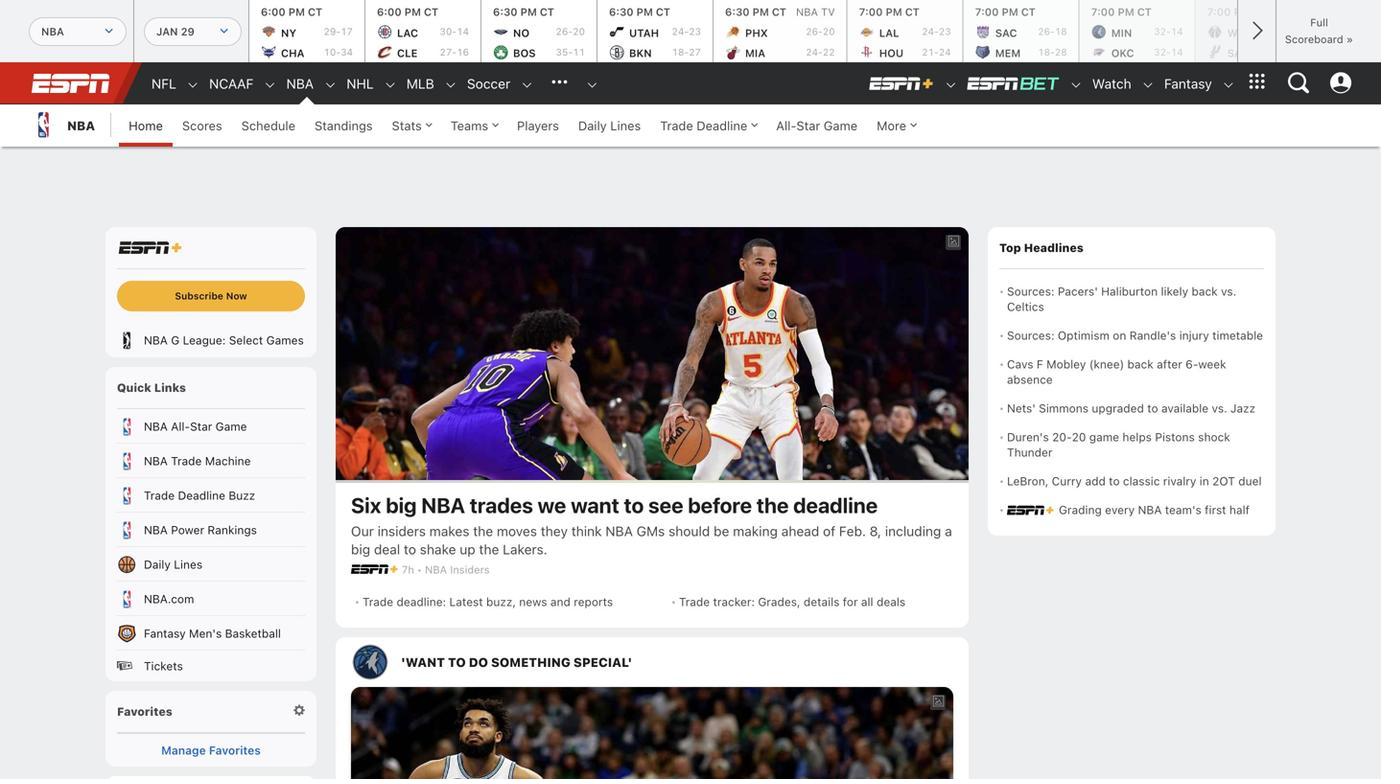 Task type: describe. For each thing, give the bounding box(es) containing it.
7:00 for sac
[[975, 6, 999, 18]]

grading every nba team's first half
[[1059, 503, 1250, 517]]

6:30 pm ct nba tv
[[725, 6, 835, 18]]

select
[[229, 334, 263, 347]]

scores
[[182, 118, 222, 133]]

making
[[733, 524, 778, 539]]

fantasy for fantasy
[[1164, 76, 1212, 92]]

0 horizontal spatial game
[[215, 420, 247, 433]]

29-
[[324, 26, 341, 37]]

trade deadline link
[[651, 105, 767, 147]]

ct for utah
[[656, 6, 670, 18]]

font before image
[[117, 659, 136, 674]]

24
[[939, 46, 951, 57]]

our
[[351, 524, 374, 539]]

cavs
[[1007, 358, 1033, 371]]

full scoreboard »
[[1285, 16, 1353, 46]]

6:30 for no
[[493, 6, 518, 18]]

7:00 pm ct for sac
[[975, 6, 1036, 18]]

(knee)
[[1089, 358, 1124, 371]]

to left available at the right
[[1147, 402, 1158, 415]]

jan
[[156, 25, 178, 38]]

sources: pacers' haliburton likely back vs. celtics link
[[1007, 277, 1264, 321]]

2ot
[[1212, 475, 1235, 488]]

manage favorites
[[161, 744, 261, 758]]

lal
[[879, 27, 899, 39]]

nba up makes
[[421, 493, 465, 518]]

injury
[[1179, 329, 1209, 342]]

18- for mem
[[1038, 46, 1055, 57]]

nets'
[[1007, 402, 1036, 415]]

likely
[[1161, 285, 1188, 298]]

details
[[804, 596, 840, 609]]

4 7:00 pm ct from the left
[[1207, 6, 1268, 18]]

7:00 for min
[[1091, 6, 1115, 18]]

something
[[491, 656, 570, 670]]

18
[[1055, 26, 1067, 37]]

6-
[[1186, 358, 1198, 371]]

subscribe
[[175, 291, 223, 302]]

ncaaf link
[[200, 63, 254, 105]]

now
[[226, 291, 247, 302]]

see
[[648, 493, 683, 518]]

0 vertical spatial all-
[[776, 118, 796, 133]]

lebron, curry add to classic rivalry in 2ot duel
[[1007, 475, 1262, 488]]

6:00 for lac
[[377, 6, 402, 18]]

32- for min
[[1154, 26, 1171, 37]]

nets' simmons upgraded to available vs. jazz
[[1007, 402, 1255, 415]]

deadline for trade deadline
[[697, 118, 747, 133]]

f
[[1037, 358, 1043, 371]]

sources: optimism on randle's injury timetable
[[1007, 329, 1263, 342]]

schedule link
[[232, 105, 305, 147]]

24-23 for 7:00 pm ct
[[922, 26, 951, 37]]

more link
[[867, 105, 926, 147]]

18-28
[[1038, 46, 1067, 57]]

fantasy men's basketball link
[[105, 617, 316, 651]]

vs. for back
[[1221, 285, 1236, 298]]

vs. for available
[[1212, 402, 1227, 415]]

think
[[571, 524, 602, 539]]

nba left tv in the top right of the page
[[796, 6, 818, 18]]

lakers.
[[503, 542, 547, 558]]

be
[[714, 524, 729, 539]]

tickets link
[[105, 651, 316, 682]]

ny
[[281, 27, 296, 39]]

quick links
[[117, 381, 186, 395]]

full scoreboard » link
[[1282, 6, 1356, 57]]

trade for trade tracker: grades, details for all deals
[[679, 596, 710, 609]]

24- for 7:00 pm ct
[[922, 26, 939, 37]]

lebron,
[[1007, 475, 1048, 488]]

buzz,
[[486, 596, 516, 609]]

0 horizontal spatial daily
[[144, 558, 171, 572]]

to down insiders
[[404, 542, 416, 558]]

9 ct from the left
[[1253, 6, 1268, 18]]

nba.com
[[144, 593, 194, 606]]

watch link
[[1083, 63, 1131, 105]]

bos
[[513, 47, 536, 60]]

pm for utah
[[636, 6, 653, 18]]

18- for bkn
[[672, 46, 689, 57]]

no
[[513, 27, 529, 39]]

cavs f mobley (knee) back after 6-week absence link
[[1007, 350, 1264, 394]]

headlines
[[1024, 241, 1084, 255]]

back for likely
[[1192, 285, 1218, 298]]

20-
[[1052, 431, 1072, 444]]

1 horizontal spatial daily
[[578, 118, 607, 133]]

1 horizontal spatial star
[[796, 118, 820, 133]]

26- for no
[[556, 26, 573, 37]]

nba power rankings
[[144, 524, 257, 537]]

nba left gms
[[605, 524, 633, 539]]

pm for lac
[[404, 6, 421, 18]]

back for (knee)
[[1127, 358, 1154, 371]]

half
[[1229, 503, 1250, 517]]

lebron, curry add to classic rivalry in 2ot duel link
[[1007, 467, 1264, 496]]

nfl
[[152, 76, 176, 92]]

20 for phx
[[823, 26, 835, 37]]

27-16
[[440, 46, 469, 57]]

to
[[448, 656, 466, 670]]

nba button
[[29, 17, 127, 46]]

26-20 for phx
[[806, 26, 835, 37]]

ct for lac
[[424, 6, 438, 18]]

jazz
[[1230, 402, 1255, 415]]

fantasy men's basketball
[[144, 627, 281, 641]]

ahead
[[781, 524, 819, 539]]

3 6:30 from the left
[[725, 6, 750, 18]]

subscribe now
[[175, 291, 247, 302]]

pm for lal
[[886, 6, 902, 18]]

and
[[550, 596, 571, 609]]

men's
[[189, 627, 222, 641]]

espn plus logo image
[[117, 240, 183, 256]]

32-14 for min
[[1154, 26, 1183, 37]]

subscribe now link
[[117, 281, 305, 312]]

a
[[945, 524, 952, 539]]

29
[[181, 25, 195, 38]]

trades
[[470, 493, 533, 518]]

home link
[[119, 105, 173, 147]]

6:00 pm ct for ny
[[261, 6, 322, 18]]

24- for 6:30 pm ct
[[672, 26, 689, 37]]

10-
[[324, 46, 341, 57]]

sources: optimism on randle's injury timetable link
[[1007, 321, 1264, 350]]

stats
[[392, 118, 422, 133]]

6:30 for utah
[[609, 6, 634, 18]]

nba inside nba power rankings "link"
[[144, 524, 168, 537]]

absence
[[1007, 373, 1053, 386]]

24-22
[[806, 46, 835, 57]]

shock
[[1198, 431, 1230, 444]]

to right add on the bottom right of the page
[[1109, 475, 1120, 488]]

35-
[[556, 46, 573, 57]]

to up gms
[[624, 493, 644, 518]]

available
[[1161, 402, 1209, 415]]

league:
[[183, 334, 226, 347]]

of
[[823, 524, 835, 539]]

fantasy for fantasy men's basketball
[[144, 627, 186, 641]]

we
[[538, 493, 566, 518]]

before
[[688, 493, 752, 518]]

0 horizontal spatial all-
[[171, 420, 190, 433]]

32-14 for okc
[[1154, 46, 1183, 57]]

5 pm from the left
[[752, 6, 769, 18]]

6:30 pm ct for no
[[493, 6, 554, 18]]

nba inside 'nba trade machine' link
[[144, 455, 168, 468]]

latest
[[449, 596, 483, 609]]

32- for okc
[[1154, 46, 1171, 57]]

8,
[[870, 524, 881, 539]]

game
[[1089, 431, 1119, 444]]

moves
[[497, 524, 537, 539]]



Task type: locate. For each thing, give the bounding box(es) containing it.
6:30 pm ct up utah
[[609, 6, 670, 18]]

1 horizontal spatial 6:00 pm ct
[[377, 6, 438, 18]]

fantasy up tickets
[[144, 627, 186, 641]]

stats link
[[382, 105, 441, 147]]

0 vertical spatial star
[[796, 118, 820, 133]]

28
[[1055, 46, 1067, 57]]

nba left power
[[144, 524, 168, 537]]

32-14 up fantasy link
[[1154, 46, 1183, 57]]

7 ct from the left
[[1021, 6, 1036, 18]]

0 horizontal spatial 6:30
[[493, 6, 518, 18]]

26- up 18-28
[[1038, 26, 1055, 37]]

23 for 6:30 pm ct
[[689, 26, 701, 37]]

1 6:30 pm ct from the left
[[493, 6, 554, 18]]

up
[[460, 542, 475, 558]]

1 horizontal spatial back
[[1192, 285, 1218, 298]]

11
[[573, 46, 585, 57]]

1 horizontal spatial 24-23
[[922, 26, 951, 37]]

trade inside 'nba trade machine' link
[[171, 455, 202, 468]]

sources: down celtics
[[1007, 329, 1054, 342]]

2 32- from the top
[[1154, 46, 1171, 57]]

nba link left home link at the top of page
[[29, 105, 95, 147]]

trade for trade deadline buzz
[[144, 489, 175, 503]]

0 horizontal spatial 24-
[[672, 26, 689, 37]]

1 horizontal spatial 6:30
[[609, 6, 634, 18]]

18-
[[672, 46, 689, 57], [1038, 46, 1055, 57]]

7:00 pm ct for min
[[1091, 6, 1152, 18]]

nba
[[796, 6, 818, 18], [41, 25, 64, 38], [286, 76, 314, 92], [67, 118, 95, 133], [144, 334, 168, 347], [144, 420, 168, 433], [144, 455, 168, 468], [421, 493, 465, 518], [1138, 503, 1162, 517], [144, 524, 168, 537], [605, 524, 633, 539], [425, 564, 447, 576]]

big down our
[[351, 542, 370, 558]]

celtics
[[1007, 300, 1044, 314]]

favorites right manage
[[209, 744, 261, 758]]

star
[[796, 118, 820, 133], [190, 420, 212, 433]]

23 up 24
[[939, 26, 951, 37]]

pm up wsh at the top right of page
[[1234, 6, 1250, 18]]

0 horizontal spatial 6:00 pm ct
[[261, 6, 322, 18]]

0 vertical spatial favorites
[[117, 705, 172, 719]]

0 horizontal spatial lines
[[174, 558, 203, 572]]

24-
[[672, 26, 689, 37], [922, 26, 939, 37], [806, 46, 823, 57]]

7:00 for lal
[[859, 6, 883, 18]]

0 horizontal spatial fantasy
[[144, 627, 186, 641]]

2 6:30 from the left
[[609, 6, 634, 18]]

nba down classic
[[1138, 503, 1162, 517]]

26-20 for no
[[556, 26, 585, 37]]

insiders
[[378, 524, 426, 539]]

1 7:00 from the left
[[859, 6, 883, 18]]

0 horizontal spatial 26-
[[556, 26, 573, 37]]

24-23 up 21-24
[[922, 26, 951, 37]]

1 horizontal spatial daily lines link
[[569, 105, 651, 147]]

the
[[756, 493, 789, 518], [473, 524, 493, 539], [479, 542, 499, 558]]

back right the likely
[[1192, 285, 1218, 298]]

'want
[[401, 656, 445, 670]]

1 horizontal spatial 26-20
[[806, 26, 835, 37]]

daily right players link
[[578, 118, 607, 133]]

trade left deadline:
[[362, 596, 393, 609]]

32-14
[[1154, 26, 1183, 37], [1154, 46, 1183, 57]]

0 horizontal spatial daily lines
[[144, 558, 203, 572]]

trade inside 'trade deadline buzz' 'link'
[[144, 489, 175, 503]]

23 up 27
[[689, 26, 701, 37]]

1 18- from the left
[[672, 46, 689, 57]]

9 pm from the left
[[1234, 6, 1250, 18]]

1 horizontal spatial 6:30 pm ct
[[609, 6, 670, 18]]

7:00 pm ct for lal
[[859, 6, 920, 18]]

1 26-20 from the left
[[556, 26, 585, 37]]

6:00
[[261, 6, 286, 18], [377, 6, 402, 18]]

2 vertical spatial the
[[479, 542, 499, 558]]

1 horizontal spatial 23
[[939, 26, 951, 37]]

game up machine
[[215, 420, 247, 433]]

fantasy right watch
[[1164, 76, 1212, 92]]

ct for min
[[1137, 6, 1152, 18]]

0 vertical spatial 32-
[[1154, 26, 1171, 37]]

0 vertical spatial back
[[1192, 285, 1218, 298]]

3 26- from the left
[[1038, 26, 1055, 37]]

2 32-14 from the top
[[1154, 46, 1183, 57]]

24-23 for 6:30 pm ct
[[672, 26, 701, 37]]

vs. inside the sources: pacers' haliburton likely back vs. celtics
[[1221, 285, 1236, 298]]

1 vertical spatial big
[[351, 542, 370, 558]]

cha
[[281, 47, 305, 60]]

32-14 right min
[[1154, 26, 1183, 37]]

7:00 up min
[[1091, 6, 1115, 18]]

2 horizontal spatial 20
[[1072, 431, 1086, 444]]

players link
[[507, 105, 569, 147]]

26- up 24-22
[[806, 26, 823, 37]]

utah
[[629, 27, 659, 39]]

trade tracker: grades, details for all deals
[[679, 596, 905, 609]]

6:30 pm ct for utah
[[609, 6, 670, 18]]

1 horizontal spatial 18-
[[1038, 46, 1055, 57]]

mlb
[[406, 76, 434, 92]]

1 32-14 from the top
[[1154, 26, 1183, 37]]

ct for lal
[[905, 6, 920, 18]]

2 7:00 pm ct from the left
[[975, 6, 1036, 18]]

0 vertical spatial sources:
[[1007, 285, 1054, 298]]

0 horizontal spatial 18-
[[672, 46, 689, 57]]

20 for no
[[573, 26, 585, 37]]

1 horizontal spatial all-
[[776, 118, 796, 133]]

all
[[861, 596, 873, 609]]

nba insiders
[[425, 564, 490, 576]]

fantasy
[[1164, 76, 1212, 92], [144, 627, 186, 641]]

1 vertical spatial daily lines link
[[105, 548, 316, 582]]

all- up nba trade machine on the bottom
[[171, 420, 190, 433]]

trade left tracker: at the right bottom of the page
[[679, 596, 710, 609]]

big up insiders
[[386, 493, 417, 518]]

1 horizontal spatial 6:00
[[377, 6, 402, 18]]

7:00 pm ct up lal
[[859, 6, 920, 18]]

deals
[[877, 596, 905, 609]]

fantasy inside fantasy men's basketball link
[[144, 627, 186, 641]]

24- down tv in the top right of the page
[[806, 46, 823, 57]]

sources:
[[1007, 285, 1054, 298], [1007, 329, 1054, 342]]

back inside the sources: pacers' haliburton likely back vs. celtics
[[1192, 285, 1218, 298]]

1 vertical spatial lines
[[174, 558, 203, 572]]

6:30 pm ct up no
[[493, 6, 554, 18]]

pm for sac
[[1002, 6, 1018, 18]]

sources: inside the sources: pacers' haliburton likely back vs. celtics
[[1007, 285, 1054, 298]]

1 sources: from the top
[[1007, 285, 1054, 298]]

favorites
[[117, 705, 172, 719], [209, 744, 261, 758]]

26- for phx
[[806, 26, 823, 37]]

grading
[[1059, 503, 1102, 517]]

1 horizontal spatial deadline
[[697, 118, 747, 133]]

4 pm from the left
[[636, 6, 653, 18]]

0 vertical spatial game
[[824, 118, 858, 133]]

2 6:30 pm ct from the left
[[609, 6, 670, 18]]

1 horizontal spatial 20
[[823, 26, 835, 37]]

2 pm from the left
[[404, 6, 421, 18]]

pm up min
[[1118, 6, 1134, 18]]

6:00 for ny
[[261, 6, 286, 18]]

7:00 up sac on the top right of page
[[975, 6, 999, 18]]

5 ct from the left
[[772, 6, 786, 18]]

0 horizontal spatial big
[[351, 542, 370, 558]]

ct for no
[[540, 6, 554, 18]]

deadline for trade deadline buzz
[[178, 489, 225, 503]]

cle
[[397, 47, 418, 60]]

1 vertical spatial daily
[[144, 558, 171, 572]]

add
[[1085, 475, 1106, 488]]

trade inside trade deadline link
[[660, 118, 693, 133]]

0 horizontal spatial favorites
[[117, 705, 172, 719]]

24- up 21-
[[922, 26, 939, 37]]

2 horizontal spatial 26-
[[1038, 26, 1055, 37]]

»
[[1346, 33, 1353, 46]]

lines down power
[[174, 558, 203, 572]]

0 vertical spatial vs.
[[1221, 285, 1236, 298]]

2 6:00 pm ct from the left
[[377, 6, 438, 18]]

nba down shake
[[425, 564, 447, 576]]

24-23 up 18-27
[[672, 26, 701, 37]]

deadline up "nba power rankings"
[[178, 489, 225, 503]]

nba inside nba g league: select games link
[[144, 334, 168, 347]]

1 6:00 from the left
[[261, 6, 286, 18]]

nba g league: select games
[[144, 334, 304, 347]]

pm up no
[[520, 6, 537, 18]]

1 6:00 pm ct from the left
[[261, 6, 322, 18]]

upgraded
[[1092, 402, 1144, 415]]

1 horizontal spatial fantasy
[[1164, 76, 1212, 92]]

mem
[[995, 47, 1021, 60]]

nba down the cha at the top left of page
[[286, 76, 314, 92]]

tracker:
[[713, 596, 755, 609]]

trade for trade deadline: latest buzz, news and reports
[[362, 596, 393, 609]]

1 6:30 from the left
[[493, 6, 518, 18]]

1 vertical spatial sources:
[[1007, 329, 1054, 342]]

vs. up timetable
[[1221, 285, 1236, 298]]

1 vertical spatial star
[[190, 420, 212, 433]]

trade inside trade tracker: grades, details for all deals link
[[679, 596, 710, 609]]

nba link
[[277, 63, 314, 105], [29, 105, 95, 147]]

14 for 6:00 pm ct
[[457, 26, 469, 37]]

deadline down 27
[[697, 118, 747, 133]]

shake
[[420, 542, 456, 558]]

six
[[351, 493, 381, 518]]

0 horizontal spatial 6:30 pm ct
[[493, 6, 554, 18]]

duren's 20-20 game helps pistons shock thunder
[[1007, 431, 1230, 459]]

1 horizontal spatial game
[[824, 118, 858, 133]]

1 7:00 pm ct from the left
[[859, 6, 920, 18]]

nba down nba all-star game in the left of the page
[[144, 455, 168, 468]]

pm up utah
[[636, 6, 653, 18]]

rivalry
[[1163, 475, 1196, 488]]

1 ct from the left
[[308, 6, 322, 18]]

1 vertical spatial 32-
[[1154, 46, 1171, 57]]

sources: for sources: optimism on randle's injury timetable
[[1007, 329, 1054, 342]]

1 horizontal spatial lines
[[610, 118, 641, 133]]

4 7:00 from the left
[[1207, 6, 1231, 18]]

0 vertical spatial deadline
[[697, 118, 747, 133]]

ct
[[308, 6, 322, 18], [424, 6, 438, 18], [540, 6, 554, 18], [656, 6, 670, 18], [772, 6, 786, 18], [905, 6, 920, 18], [1021, 6, 1036, 18], [1137, 6, 1152, 18], [1253, 6, 1268, 18]]

trade down nba all-star game in the left of the page
[[171, 455, 202, 468]]

ncaaf
[[209, 76, 254, 92]]

game left more
[[824, 118, 858, 133]]

pistons
[[1155, 431, 1195, 444]]

6:00 pm ct for lac
[[377, 6, 438, 18]]

32- up fantasy link
[[1154, 46, 1171, 57]]

timetable
[[1212, 329, 1263, 342]]

scores link
[[173, 105, 232, 147]]

1 pm from the left
[[288, 6, 305, 18]]

deadline inside 'link'
[[178, 489, 225, 503]]

7:00 pm ct up sac on the top right of page
[[975, 6, 1036, 18]]

links
[[154, 381, 186, 395]]

trade deadline: latest buzz, news and reports
[[362, 596, 613, 609]]

special'
[[573, 656, 632, 670]]

bkn
[[629, 47, 652, 60]]

0 vertical spatial daily lines link
[[569, 105, 651, 147]]

0 vertical spatial daily lines
[[578, 118, 641, 133]]

duren's 20-20 game helps pistons shock thunder link
[[1007, 423, 1264, 467]]

20 down tv in the top right of the page
[[823, 26, 835, 37]]

fantasy inside fantasy link
[[1164, 76, 1212, 92]]

1 vertical spatial favorites
[[209, 744, 261, 758]]

pm
[[288, 6, 305, 18], [404, 6, 421, 18], [520, 6, 537, 18], [636, 6, 653, 18], [752, 6, 769, 18], [886, 6, 902, 18], [1002, 6, 1018, 18], [1118, 6, 1134, 18], [1234, 6, 1250, 18]]

tv
[[821, 6, 835, 18]]

ct for sac
[[1021, 6, 1036, 18]]

sac
[[995, 27, 1017, 39]]

0 horizontal spatial 26-20
[[556, 26, 585, 37]]

1 horizontal spatial daily lines
[[578, 118, 641, 133]]

2 horizontal spatial 6:30
[[725, 6, 750, 18]]

pm up lac
[[404, 6, 421, 18]]

32- right min
[[1154, 26, 1171, 37]]

nba up nba icon at the top of the page
[[41, 25, 64, 38]]

6:00 pm ct up ny
[[261, 6, 322, 18]]

0 horizontal spatial 24-23
[[672, 26, 701, 37]]

nba inside nba all-star game link
[[144, 420, 168, 433]]

0 vertical spatial 32-14
[[1154, 26, 1183, 37]]

optimism
[[1058, 329, 1110, 342]]

trade inside trade deadline: latest buzz, news and reports link
[[362, 596, 393, 609]]

2 ct from the left
[[424, 6, 438, 18]]

standings link
[[305, 105, 382, 147]]

0 vertical spatial the
[[756, 493, 789, 518]]

star up nba trade machine on the bottom
[[190, 420, 212, 433]]

1 23 from the left
[[689, 26, 701, 37]]

all- right trade deadline link
[[776, 118, 796, 133]]

vs.
[[1221, 285, 1236, 298], [1212, 402, 1227, 415]]

0 horizontal spatial deadline
[[178, 489, 225, 503]]

0 horizontal spatial 6:00
[[261, 6, 286, 18]]

3 7:00 pm ct from the left
[[1091, 6, 1152, 18]]

daily lines right players link
[[578, 118, 641, 133]]

23 for 7:00 pm ct
[[939, 26, 951, 37]]

20 left game
[[1072, 431, 1086, 444]]

7:00 pm ct up wsh at the top right of page
[[1207, 6, 1268, 18]]

7 pm from the left
[[1002, 6, 1018, 18]]

2 23 from the left
[[939, 26, 951, 37]]

daily lines link down "nba power rankings"
[[105, 548, 316, 582]]

nba down the quick links
[[144, 420, 168, 433]]

1 horizontal spatial 24-
[[806, 46, 823, 57]]

6:30 up no
[[493, 6, 518, 18]]

20 up 11
[[573, 26, 585, 37]]

1 26- from the left
[[556, 26, 573, 37]]

trade for trade deadline
[[660, 118, 693, 133]]

trade up power
[[144, 489, 175, 503]]

star down 24-22
[[796, 118, 820, 133]]

6:00 pm ct up lac
[[377, 6, 438, 18]]

0 vertical spatial fantasy
[[1164, 76, 1212, 92]]

6 ct from the left
[[905, 6, 920, 18]]

mlb link
[[397, 63, 434, 105]]

2 7:00 from the left
[[975, 6, 999, 18]]

6:30 up phx
[[725, 6, 750, 18]]

daily lines up nba.com
[[144, 558, 203, 572]]

helps
[[1122, 431, 1152, 444]]

vs. left jazz
[[1212, 402, 1227, 415]]

1 vertical spatial all-
[[171, 420, 190, 433]]

4 ct from the left
[[656, 6, 670, 18]]

1 horizontal spatial big
[[386, 493, 417, 518]]

full
[[1310, 16, 1328, 29]]

26- for sac
[[1038, 26, 1055, 37]]

power
[[171, 524, 204, 537]]

30-14
[[440, 26, 469, 37]]

0 horizontal spatial 23
[[689, 26, 701, 37]]

7:00 up wsh at the top right of page
[[1207, 6, 1231, 18]]

deadline
[[793, 493, 878, 518]]

top headlines
[[999, 241, 1084, 255]]

1 vertical spatial vs.
[[1212, 402, 1227, 415]]

7:00 pm ct up min
[[1091, 6, 1152, 18]]

1 horizontal spatial favorites
[[209, 744, 261, 758]]

nba image
[[29, 110, 58, 139]]

30-
[[440, 26, 457, 37]]

2 26- from the left
[[806, 26, 823, 37]]

2 6:00 from the left
[[377, 6, 402, 18]]

back left after
[[1127, 358, 1154, 371]]

24- up 18-27
[[672, 26, 689, 37]]

all-star game
[[776, 118, 858, 133]]

0 horizontal spatial nba link
[[29, 105, 95, 147]]

back inside cavs f mobley (knee) back after 6-week absence
[[1127, 358, 1154, 371]]

nba right nba icon at the top of the page
[[67, 118, 95, 133]]

daily lines link right players
[[569, 105, 651, 147]]

nba left g
[[144, 334, 168, 347]]

pm for no
[[520, 6, 537, 18]]

8 ct from the left
[[1137, 6, 1152, 18]]

3 pm from the left
[[520, 6, 537, 18]]

2 24-23 from the left
[[922, 26, 951, 37]]

1 vertical spatial game
[[215, 420, 247, 433]]

18- right bkn on the top left
[[672, 46, 689, 57]]

daily up nba.com
[[144, 558, 171, 572]]

mobley
[[1046, 358, 1086, 371]]

14 for 7:00 pm ct
[[1171, 26, 1183, 37]]

6 pm from the left
[[886, 6, 902, 18]]

0 horizontal spatial daily lines link
[[105, 548, 316, 582]]

deadline:
[[397, 596, 446, 609]]

they
[[541, 524, 568, 539]]

pm up ny
[[288, 6, 305, 18]]

6:30 up utah
[[609, 6, 634, 18]]

2 horizontal spatial 24-
[[922, 26, 939, 37]]

favorites down font before "image"
[[117, 705, 172, 719]]

0 vertical spatial daily
[[578, 118, 607, 133]]

every
[[1105, 503, 1135, 517]]

pm up phx
[[752, 6, 769, 18]]

1 vertical spatial deadline
[[178, 489, 225, 503]]

3 ct from the left
[[540, 6, 554, 18]]

1 24-23 from the left
[[672, 26, 701, 37]]

1 vertical spatial 32-14
[[1154, 46, 1183, 57]]

0 horizontal spatial star
[[190, 420, 212, 433]]

reports
[[574, 596, 613, 609]]

nba power rankings link
[[105, 513, 316, 548]]

26- up 35-
[[556, 26, 573, 37]]

the up making
[[756, 493, 789, 518]]

1 vertical spatial back
[[1127, 358, 1154, 371]]

the right 'up' on the left of the page
[[479, 542, 499, 558]]

2 sources: from the top
[[1007, 329, 1054, 342]]

haliburton
[[1101, 285, 1158, 298]]

3 7:00 from the left
[[1091, 6, 1115, 18]]

buzz
[[229, 489, 255, 503]]

0 vertical spatial big
[[386, 493, 417, 518]]

pm up lal
[[886, 6, 902, 18]]

nba link down the cha at the top left of page
[[277, 63, 314, 105]]

should
[[669, 524, 710, 539]]

ct for ny
[[308, 6, 322, 18]]

1 32- from the top
[[1154, 26, 1171, 37]]

8 pm from the left
[[1118, 6, 1134, 18]]

0 horizontal spatial back
[[1127, 358, 1154, 371]]

1 vertical spatial fantasy
[[144, 627, 186, 641]]

18- down 26-18
[[1038, 46, 1055, 57]]

pm for ny
[[288, 6, 305, 18]]

23
[[689, 26, 701, 37], [939, 26, 951, 37]]

14
[[457, 26, 469, 37], [1171, 26, 1183, 37], [1171, 46, 1183, 57]]

6:00 up ny
[[261, 6, 286, 18]]

nfl link
[[142, 63, 176, 105]]

trade down 18-27
[[660, 118, 693, 133]]

2 26-20 from the left
[[806, 26, 835, 37]]

sources: up celtics
[[1007, 285, 1054, 298]]

nba inside grading every nba team's first half link
[[1138, 503, 1162, 517]]

nba inside nba button
[[41, 25, 64, 38]]

2 18- from the left
[[1038, 46, 1055, 57]]

0 vertical spatial lines
[[610, 118, 641, 133]]

1 vertical spatial daily lines
[[144, 558, 203, 572]]

1 horizontal spatial nba link
[[277, 63, 314, 105]]

pm up sac on the top right of page
[[1002, 6, 1018, 18]]

26-20
[[556, 26, 585, 37], [806, 26, 835, 37]]

7:00 up lal
[[859, 6, 883, 18]]

6:00 up lac
[[377, 6, 402, 18]]

including
[[885, 524, 941, 539]]

1 horizontal spatial 26-
[[806, 26, 823, 37]]

0 horizontal spatial 20
[[573, 26, 585, 37]]

20 inside duren's 20-20 game helps pistons shock thunder
[[1072, 431, 1086, 444]]

pm for min
[[1118, 6, 1134, 18]]

basketball
[[225, 627, 281, 641]]

26-20 up '35-11'
[[556, 26, 585, 37]]

games
[[266, 334, 304, 347]]

lines down bkn on the top left
[[610, 118, 641, 133]]

the up 'up' on the left of the page
[[473, 524, 493, 539]]

nhl
[[347, 76, 374, 92]]

1 vertical spatial the
[[473, 524, 493, 539]]

sources: for sources: pacers' haliburton likely back vs. celtics
[[1007, 285, 1054, 298]]



Task type: vqa. For each thing, say whether or not it's contained in the screenshot.
FULL
yes



